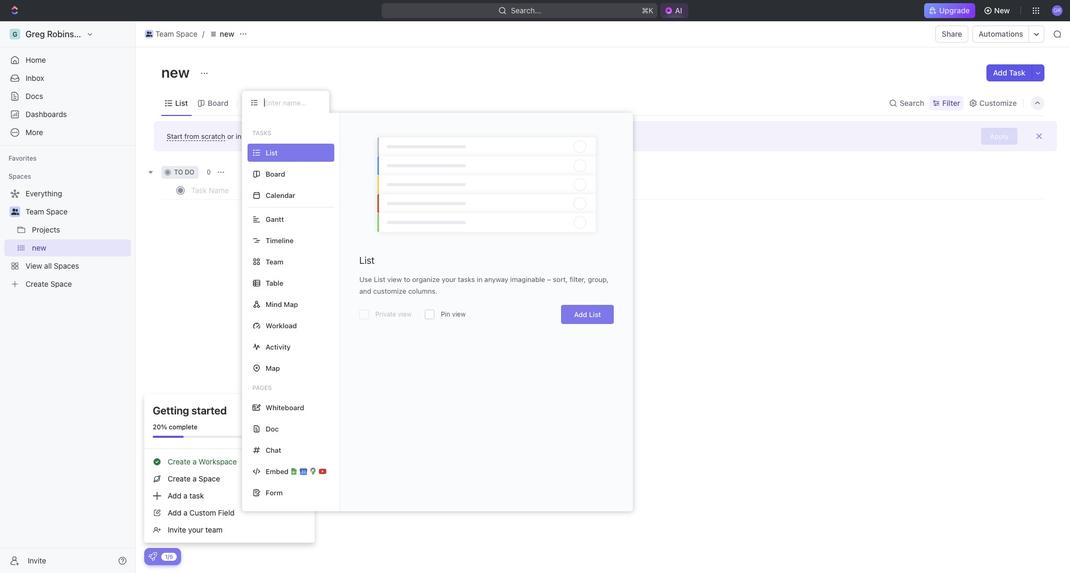 Task type: locate. For each thing, give the bounding box(es) containing it.
add list
[[574, 311, 602, 319]]

use
[[360, 275, 372, 284]]

0 horizontal spatial team space
[[26, 207, 68, 216]]

1 vertical spatial invite
[[28, 557, 46, 566]]

whiteboard
[[266, 404, 304, 412]]

1 vertical spatial team space
[[26, 207, 68, 216]]

0 vertical spatial team space
[[156, 29, 198, 38]]

20%
[[153, 424, 167, 432]]

view inside "use list view to organize your tasks in anyway imaginable – sort, filter, group, and customize columns."
[[388, 275, 402, 284]]

or
[[227, 132, 234, 140]]

team space
[[156, 29, 198, 38], [26, 207, 68, 216]]

dashboards
[[26, 110, 67, 119]]

space
[[176, 29, 198, 38], [46, 207, 68, 216], [199, 475, 220, 484]]

list
[[175, 98, 188, 107], [360, 255, 375, 266], [374, 275, 386, 284], [590, 311, 602, 319]]

0 vertical spatial team space link
[[142, 28, 200, 40]]

1 vertical spatial create
[[168, 475, 191, 484]]

1 vertical spatial team space link
[[26, 204, 129, 221]]

board link
[[206, 96, 229, 111]]

task
[[190, 492, 204, 501]]

create a space
[[168, 475, 220, 484]]

custom
[[190, 509, 216, 518]]

create up add a task
[[168, 475, 191, 484]]

list link
[[173, 96, 188, 111]]

board up 'calendar'
[[266, 170, 285, 178]]

a up create a space
[[193, 458, 197, 467]]

search
[[900, 98, 925, 107]]

map down activity
[[266, 364, 280, 373]]

new
[[995, 6, 1011, 15]]

private view
[[376, 311, 412, 319]]

view up customize
[[388, 275, 402, 284]]

add a custom field
[[168, 509, 235, 518]]

do
[[185, 168, 195, 176]]

a left task
[[184, 492, 188, 501]]

your down add a custom field
[[188, 526, 204, 535]]

search button
[[887, 96, 928, 111]]

table
[[266, 279, 284, 287]]

1 horizontal spatial team space link
[[142, 28, 200, 40]]

team up table
[[266, 258, 284, 266]]

customize
[[980, 98, 1018, 107]]

0 vertical spatial space
[[176, 29, 198, 38]]

0 horizontal spatial team
[[26, 207, 44, 216]]

space right user group image
[[46, 207, 68, 216]]

2 horizontal spatial space
[[199, 475, 220, 484]]

board up scratch
[[208, 98, 229, 107]]

team
[[156, 29, 174, 38], [26, 207, 44, 216], [266, 258, 284, 266]]

0 vertical spatial invite
[[168, 526, 186, 535]]

add a task
[[168, 492, 204, 501]]

favorites
[[9, 155, 37, 163]]

invite for invite
[[28, 557, 46, 566]]

activity
[[266, 343, 291, 351]]

docs link
[[4, 88, 131, 105]]

1 vertical spatial space
[[46, 207, 68, 216]]

⌘k
[[642, 6, 654, 15]]

add inside add task button
[[994, 68, 1008, 77]]

team space link
[[142, 28, 200, 40], [26, 204, 129, 221]]

field
[[218, 509, 235, 518]]

new
[[220, 29, 235, 38], [161, 63, 193, 81]]

calendar
[[266, 191, 296, 200]]

start from scratch or inherit:
[[167, 132, 258, 140]]

team space right user group image
[[26, 207, 68, 216]]

view right private
[[398, 311, 412, 319]]

invite
[[168, 526, 186, 535], [28, 557, 46, 566]]

view
[[388, 275, 402, 284], [398, 311, 412, 319], [452, 311, 466, 319]]

0 horizontal spatial space
[[46, 207, 68, 216]]

space down create a workspace
[[199, 475, 220, 484]]

1 vertical spatial your
[[188, 526, 204, 535]]

0 vertical spatial your
[[442, 275, 456, 284]]

list inside "use list view to organize your tasks in anyway imaginable – sort, filter, group, and customize columns."
[[374, 275, 386, 284]]

1 vertical spatial to
[[404, 275, 411, 284]]

scratch
[[201, 132, 225, 140]]

add for add list
[[574, 311, 588, 319]]

0 horizontal spatial invite
[[28, 557, 46, 566]]

add task button
[[988, 64, 1033, 82]]

to left organize
[[404, 275, 411, 284]]

create
[[168, 458, 191, 467], [168, 475, 191, 484]]

doc
[[266, 425, 279, 433]]

invite for invite your team
[[168, 526, 186, 535]]

invite your team
[[168, 526, 223, 535]]

0 vertical spatial team
[[156, 29, 174, 38]]

1 horizontal spatial team
[[156, 29, 174, 38]]

private
[[376, 311, 397, 319]]

your left tasks
[[442, 275, 456, 284]]

getting
[[153, 405, 189, 417]]

a
[[193, 458, 197, 467], [193, 475, 197, 484], [184, 492, 188, 501], [184, 509, 188, 518]]

1 vertical spatial new
[[161, 63, 193, 81]]

1 horizontal spatial map
[[284, 300, 298, 309]]

2 create from the top
[[168, 475, 191, 484]]

started
[[192, 405, 227, 417]]

spaces
[[9, 173, 31, 181]]

upgrade
[[940, 6, 971, 15]]

view right pin
[[452, 311, 466, 319]]

start
[[167, 132, 183, 140]]

add for add a task
[[168, 492, 182, 501]]

0 horizontal spatial your
[[188, 526, 204, 535]]

1/5
[[165, 554, 173, 560]]

0 horizontal spatial board
[[208, 98, 229, 107]]

1 create from the top
[[168, 458, 191, 467]]

team right user group image
[[26, 207, 44, 216]]

a for space
[[193, 475, 197, 484]]

to left do on the top
[[174, 168, 183, 176]]

–
[[547, 275, 551, 284]]

view for pin
[[452, 311, 466, 319]]

new up list link at the left top of the page
[[161, 63, 193, 81]]

20% complete
[[153, 424, 198, 432]]

user group image
[[146, 31, 153, 37]]

space left /
[[176, 29, 198, 38]]

new right /
[[220, 29, 235, 38]]

automations
[[980, 29, 1024, 38]]

2 horizontal spatial team
[[266, 258, 284, 266]]

0 vertical spatial create
[[168, 458, 191, 467]]

group,
[[588, 275, 609, 284]]

0 horizontal spatial map
[[266, 364, 280, 373]]

1 horizontal spatial invite
[[168, 526, 186, 535]]

list right use
[[374, 275, 386, 284]]

complete
[[169, 424, 198, 432]]

team right user group icon
[[156, 29, 174, 38]]

dashboards link
[[4, 106, 131, 123]]

a up task
[[193, 475, 197, 484]]

docs
[[26, 92, 43, 101]]

favorites button
[[4, 152, 41, 165]]

1 vertical spatial map
[[266, 364, 280, 373]]

1 horizontal spatial your
[[442, 275, 456, 284]]

a down add a task
[[184, 509, 188, 518]]

0 vertical spatial board
[[208, 98, 229, 107]]

chat
[[266, 446, 281, 455]]

anyway
[[485, 275, 509, 284]]

list up start
[[175, 98, 188, 107]]

1 vertical spatial board
[[266, 170, 285, 178]]

1 horizontal spatial to
[[404, 275, 411, 284]]

map right mind
[[284, 300, 298, 309]]

team inside sidebar 'navigation'
[[26, 207, 44, 216]]

0 horizontal spatial to
[[174, 168, 183, 176]]

board
[[208, 98, 229, 107], [266, 170, 285, 178]]

0 vertical spatial new
[[220, 29, 235, 38]]

1 horizontal spatial space
[[176, 29, 198, 38]]

1 vertical spatial team
[[26, 207, 44, 216]]

create up create a space
[[168, 458, 191, 467]]

team space left /
[[156, 29, 198, 38]]

invite inside sidebar 'navigation'
[[28, 557, 46, 566]]

to
[[174, 168, 183, 176], [404, 275, 411, 284]]

inherit:
[[236, 132, 258, 140]]

0
[[207, 168, 211, 176]]

view button
[[242, 91, 277, 116]]

0 horizontal spatial new
[[161, 63, 193, 81]]



Task type: describe. For each thing, give the bounding box(es) containing it.
/
[[202, 29, 205, 38]]

add for add a custom field
[[168, 509, 182, 518]]

task
[[1010, 68, 1026, 77]]

mind
[[266, 300, 282, 309]]

0 vertical spatial to
[[174, 168, 183, 176]]

embed
[[266, 468, 289, 476]]

customize button
[[966, 96, 1021, 111]]

view for private
[[398, 311, 412, 319]]

in
[[477, 275, 483, 284]]

onboarding checklist button image
[[149, 553, 157, 562]]

timeline
[[266, 236, 294, 245]]

organize
[[413, 275, 440, 284]]

form
[[266, 489, 283, 497]]

pin
[[441, 311, 451, 319]]

sidebar navigation
[[0, 21, 136, 574]]

view button
[[242, 96, 277, 111]]

inbox link
[[4, 70, 131, 87]]

onboarding checklist button element
[[149, 553, 157, 562]]

upgrade link
[[925, 3, 976, 18]]

customize
[[374, 287, 407, 296]]

Task Name text field
[[191, 182, 502, 199]]

to do
[[174, 168, 195, 176]]

tasks
[[253, 129, 272, 136]]

2 vertical spatial team
[[266, 258, 284, 266]]

use list view to organize your tasks in anyway imaginable – sort, filter, group, and customize columns.
[[360, 275, 609, 296]]

new link
[[207, 28, 237, 40]]

a for workspace
[[193, 458, 197, 467]]

2 vertical spatial space
[[199, 475, 220, 484]]

1 horizontal spatial new
[[220, 29, 235, 38]]

0 vertical spatial map
[[284, 300, 298, 309]]

search...
[[511, 6, 541, 15]]

create a workspace
[[168, 458, 237, 467]]

space inside sidebar 'navigation'
[[46, 207, 68, 216]]

1 horizontal spatial board
[[266, 170, 285, 178]]

close image
[[298, 408, 305, 415]]

gantt
[[266, 215, 284, 224]]

imaginable
[[511, 275, 546, 284]]

list down the group,
[[590, 311, 602, 319]]

add task
[[994, 68, 1026, 77]]

home link
[[4, 52, 131, 69]]

home
[[26, 55, 46, 64]]

columns.
[[408, 287, 438, 296]]

view
[[256, 98, 273, 107]]

pages
[[253, 385, 272, 392]]

Enter name... field
[[263, 98, 321, 108]]

team space inside sidebar 'navigation'
[[26, 207, 68, 216]]

share
[[943, 29, 963, 38]]

start from scratch link
[[167, 132, 225, 141]]

create for create a workspace
[[168, 458, 191, 467]]

a for task
[[184, 492, 188, 501]]

mind map
[[266, 300, 298, 309]]

list up use
[[360, 255, 375, 266]]

1 horizontal spatial team space
[[156, 29, 198, 38]]

inbox
[[26, 74, 44, 83]]

from
[[184, 132, 199, 140]]

your inside "use list view to organize your tasks in anyway imaginable – sort, filter, group, and customize columns."
[[442, 275, 456, 284]]

0 horizontal spatial team space link
[[26, 204, 129, 221]]

getting started
[[153, 405, 227, 417]]

automations button
[[974, 26, 1029, 42]]

workload
[[266, 322, 297, 330]]

new button
[[980, 2, 1017, 19]]

add for add task
[[994, 68, 1008, 77]]

pin view
[[441, 311, 466, 319]]

to inside "use list view to organize your tasks in anyway imaginable – sort, filter, group, and customize columns."
[[404, 275, 411, 284]]

filter,
[[570, 275, 586, 284]]

team
[[206, 526, 223, 535]]

user group image
[[11, 209, 19, 215]]

sort,
[[553, 275, 568, 284]]

a for custom
[[184, 509, 188, 518]]

and
[[360, 287, 372, 296]]

tasks
[[458, 275, 475, 284]]

create for create a space
[[168, 475, 191, 484]]

workspace
[[199, 458, 237, 467]]

share button
[[936, 26, 969, 43]]



Task type: vqa. For each thing, say whether or not it's contained in the screenshot.
Custom Field changes's Changes
no



